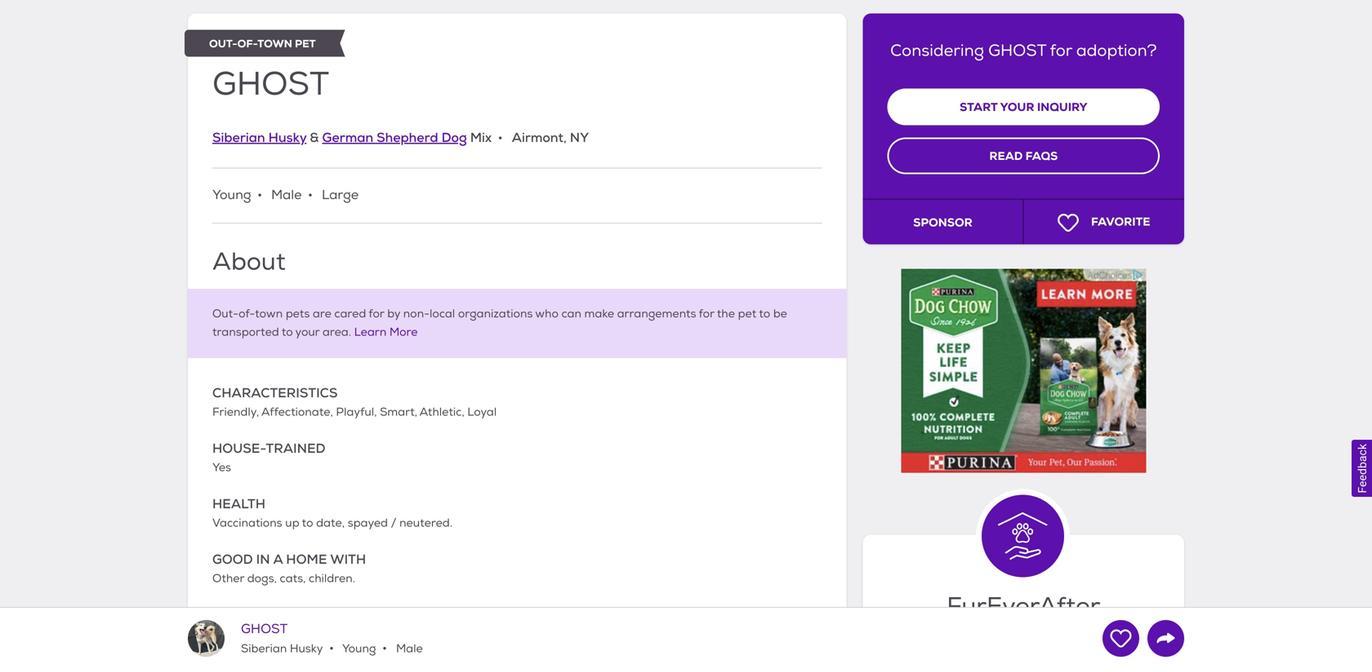 Task type: describe. For each thing, give the bounding box(es) containing it.
fee
[[287, 607, 313, 624]]

favorite button
[[1024, 200, 1185, 245]]

siberian for siberian husky & german shepherd dog mix
[[212, 129, 265, 146]]

male inside pet physical characteristics "element"
[[271, 187, 302, 203]]

shepherd
[[377, 129, 438, 146]]

read faqs
[[990, 149, 1058, 164]]

of- for out-of-town pets are cared for by non-local organizations who can make arrangements for the pet to be transported to your area.
[[239, 307, 255, 321]]

$750.00
[[212, 628, 260, 642]]

adoption
[[212, 607, 284, 624]]

by
[[387, 307, 400, 321]]

read
[[990, 149, 1023, 164]]

spayed
[[348, 517, 388, 531]]

husky for siberian husky
[[290, 642, 323, 657]]

cats,
[[280, 572, 306, 586]]

vaccinations
[[212, 517, 282, 531]]

your
[[1001, 100, 1035, 115]]

house-trained yes
[[212, 440, 326, 475]]

out- for out-of-town pets are cared for by non-local organizations who can make arrangements for the pet to be transported to your area.
[[212, 307, 239, 321]]

learn more
[[354, 325, 418, 340]]

local
[[430, 307, 455, 321]]

large
[[322, 187, 359, 203]]

health vaccinations up to date, spayed / neutered.
[[212, 496, 453, 531]]

pet type element
[[212, 127, 589, 148]]

pets
[[286, 307, 310, 321]]

considering
[[891, 40, 984, 61]]

german shepherd dog link
[[322, 129, 467, 146]]

german
[[322, 129, 374, 146]]

characteristics
[[212, 385, 338, 402]]

to inside health vaccinations up to date, spayed / neutered.
[[302, 517, 313, 531]]

1 horizontal spatial for
[[699, 307, 715, 321]]

start
[[960, 100, 998, 115]]

organizations
[[458, 307, 533, 321]]

ghost for airmont, ny
[[212, 64, 329, 105]]

0 vertical spatial ghost
[[989, 40, 1046, 61]]

transported
[[212, 325, 279, 340]]

health
[[212, 496, 266, 513]]

athletic,
[[420, 406, 465, 420]]

home
[[286, 551, 327, 568]]

friendly,
[[212, 406, 259, 420]]

&
[[310, 129, 319, 146]]

dog
[[442, 129, 467, 146]]

0 horizontal spatial pet
[[295, 37, 316, 51]]

make
[[585, 307, 614, 321]]

adoption?
[[1077, 40, 1157, 61]]

playful,
[[336, 406, 377, 420]]

out-of-town pets are cared for by non-local organizations who can make arrangements for the pet to be transported to your area.
[[212, 307, 787, 340]]

fureverafter
[[947, 592, 1101, 623]]

adoption fee $750.00
[[212, 607, 313, 642]]

learn
[[354, 325, 387, 340]]

other
[[212, 572, 244, 586]]

ny
[[570, 129, 589, 146]]

siberian husky
[[241, 642, 323, 657]]

2 horizontal spatial for
[[1050, 40, 1072, 61]]

loyal
[[468, 406, 497, 420]]

cared
[[334, 307, 366, 321]]

/
[[391, 517, 397, 531]]



Task type: vqa. For each thing, say whether or not it's contained in the screenshot.
Read
yes



Task type: locate. For each thing, give the bounding box(es) containing it.
2 vertical spatial to
[[302, 517, 313, 531]]

0 horizontal spatial young
[[212, 187, 251, 203]]

town inside out-of-town pets are cared for by non-local organizations who can make arrangements for the pet to be transported to your area.
[[255, 307, 283, 321]]

with
[[330, 551, 366, 568]]

1 vertical spatial husky
[[290, 642, 323, 657]]

learn more link
[[354, 325, 418, 340]]

town for pet
[[258, 37, 292, 51]]

husky down fee
[[290, 642, 323, 657]]

1 vertical spatial young
[[340, 642, 376, 657]]

pet inside out-of-town pets are cared for by non-local organizations who can make arrangements for the pet to be transported to your area.
[[738, 307, 757, 321]]

out- for out-of-town pet
[[209, 37, 237, 51]]

0 horizontal spatial for
[[369, 307, 384, 321]]

siberian left &
[[212, 129, 265, 146]]

young down siberian husky link
[[212, 187, 251, 203]]

who
[[535, 307, 559, 321]]

ghost up siberian husky
[[241, 622, 288, 638]]

1 vertical spatial out-
[[212, 307, 239, 321]]

trained
[[266, 440, 326, 457]]

young inside pet physical characteristics "element"
[[212, 187, 251, 203]]

0 vertical spatial town
[[258, 37, 292, 51]]

airmont,
[[512, 129, 567, 146]]

pet physical characteristics element
[[212, 185, 822, 206]]

ghost
[[989, 40, 1046, 61], [212, 64, 329, 105], [241, 622, 288, 638]]

husky for siberian husky & german shepherd dog mix
[[269, 129, 307, 146]]

1 vertical spatial to
[[282, 325, 293, 340]]

good
[[212, 551, 253, 568]]

pet
[[295, 37, 316, 51], [738, 307, 757, 321]]

siberian down adoption fee $750.00
[[241, 642, 287, 657]]

husky inside pet type 'element'
[[269, 129, 307, 146]]

male
[[271, 187, 302, 203], [393, 642, 423, 657]]

sponsor
[[914, 215, 973, 230]]

non-
[[403, 307, 430, 321]]

ghost down out-of-town pet in the left of the page
[[212, 64, 329, 105]]

2 horizontal spatial to
[[759, 307, 771, 321]]

yes
[[212, 461, 231, 475]]

to right up
[[302, 517, 313, 531]]

the
[[717, 307, 735, 321]]

area.
[[323, 325, 351, 340]]

1 horizontal spatial male
[[393, 642, 423, 657]]

children.
[[309, 572, 355, 586]]

mix
[[470, 129, 492, 146]]

a
[[273, 551, 283, 568]]

arrangements
[[617, 307, 696, 321]]

faqs
[[1026, 149, 1058, 164]]

1 horizontal spatial young
[[340, 642, 376, 657]]

start your inquiry link
[[888, 89, 1160, 125]]

0 vertical spatial out-
[[209, 37, 237, 51]]

siberian husky & german shepherd dog mix
[[212, 129, 492, 146]]

ghost image
[[188, 621, 225, 658]]

0 vertical spatial husky
[[269, 129, 307, 146]]

for left the in the top right of the page
[[699, 307, 715, 321]]

up
[[285, 517, 299, 531]]

1 vertical spatial male
[[393, 642, 423, 657]]

0 vertical spatial of-
[[237, 37, 258, 51]]

favorite
[[1091, 214, 1151, 229]]

of- for out-of-town pet
[[237, 37, 258, 51]]

to left be
[[759, 307, 771, 321]]

date,
[[316, 517, 345, 531]]

for left by
[[369, 307, 384, 321]]

husky left &
[[269, 129, 307, 146]]

1 vertical spatial siberian
[[241, 642, 287, 657]]

out-of-town pet
[[209, 37, 316, 51]]

out-
[[209, 37, 237, 51], [212, 307, 239, 321]]

to
[[759, 307, 771, 321], [282, 325, 293, 340], [302, 517, 313, 531]]

siberian inside pet type 'element'
[[212, 129, 265, 146]]

out- inside out-of-town pets are cared for by non-local organizations who can make arrangements for the pet to be transported to your area.
[[212, 307, 239, 321]]

start your inquiry
[[960, 100, 1088, 115]]

1 vertical spatial ghost
[[212, 64, 329, 105]]

dogs,
[[247, 572, 277, 586]]

0 horizontal spatial to
[[282, 325, 293, 340]]

0 horizontal spatial male
[[271, 187, 302, 203]]

0 vertical spatial siberian
[[212, 129, 265, 146]]

characteristics friendly, affectionate, playful, smart, athletic, loyal
[[212, 385, 497, 420]]

young down children.
[[340, 642, 376, 657]]

your
[[295, 325, 320, 340]]

1 vertical spatial of-
[[239, 307, 255, 321]]

town
[[258, 37, 292, 51], [255, 307, 283, 321]]

can
[[562, 307, 582, 321]]

of- inside out-of-town pets are cared for by non-local organizations who can make arrangements for the pet to be transported to your area.
[[239, 307, 255, 321]]

be
[[773, 307, 787, 321]]

siberian for siberian husky
[[241, 642, 287, 657]]

1 vertical spatial pet
[[738, 307, 757, 321]]

town for pets
[[255, 307, 283, 321]]

of-
[[237, 37, 258, 51], [239, 307, 255, 321]]

2 vertical spatial ghost
[[241, 622, 288, 638]]

in
[[256, 551, 270, 568]]

1 horizontal spatial to
[[302, 517, 313, 531]]

inquiry
[[1037, 100, 1088, 115]]

are
[[313, 307, 332, 321]]

advertisement region
[[901, 269, 1146, 473]]

smart,
[[380, 406, 417, 420]]

husky
[[269, 129, 307, 146], [290, 642, 323, 657]]

to left your
[[282, 325, 293, 340]]

about
[[212, 247, 286, 278]]

more
[[390, 325, 418, 340]]

affectionate,
[[261, 406, 333, 420]]

siberian husky link
[[212, 129, 307, 146]]

for
[[1050, 40, 1072, 61], [369, 307, 384, 321], [699, 307, 715, 321]]

0 vertical spatial to
[[759, 307, 771, 321]]

for left adoption?
[[1050, 40, 1072, 61]]

fureverafter link
[[880, 592, 1168, 623]]

0 vertical spatial pet
[[295, 37, 316, 51]]

airmont, ny
[[512, 129, 589, 146]]

1 horizontal spatial pet
[[738, 307, 757, 321]]

0 vertical spatial young
[[212, 187, 251, 203]]

read faqs link
[[888, 138, 1160, 174]]

1 vertical spatial town
[[255, 307, 283, 321]]

0 vertical spatial male
[[271, 187, 302, 203]]

young
[[212, 187, 251, 203], [340, 642, 376, 657]]

neutered.
[[400, 517, 453, 531]]

ghost for young
[[241, 622, 288, 638]]

ghost up your
[[989, 40, 1046, 61]]

good in a home with other dogs, cats, children.
[[212, 551, 366, 586]]

siberian
[[212, 129, 265, 146], [241, 642, 287, 657]]

considering       ghost       for adoption?
[[891, 40, 1157, 61]]

house-
[[212, 440, 266, 457]]

sponsor button
[[863, 200, 1024, 245]]



